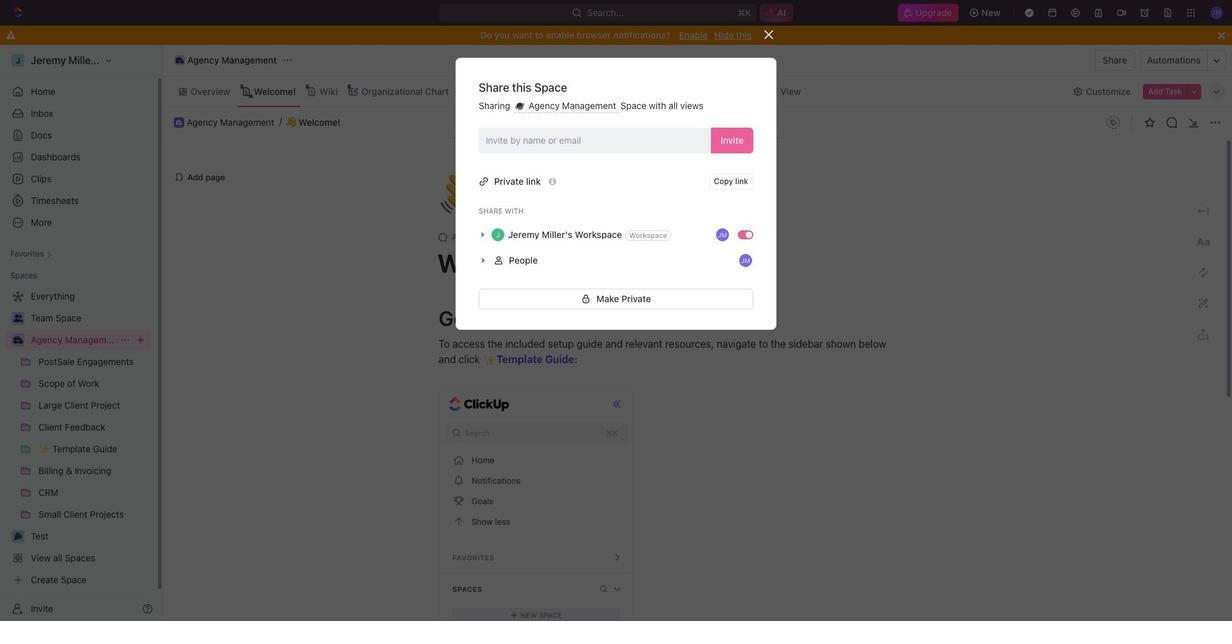 Task type: locate. For each thing, give the bounding box(es) containing it.
tree
[[5, 286, 151, 590]]

business time image
[[13, 336, 23, 344]]

business time image
[[176, 57, 184, 64], [176, 120, 182, 125]]

0 vertical spatial business time image
[[176, 57, 184, 64]]

Invite by name or email text field
[[486, 131, 706, 150]]



Task type: describe. For each thing, give the bounding box(es) containing it.
sidebar navigation
[[0, 45, 164, 621]]

tree inside sidebar navigation
[[5, 286, 151, 590]]

1 vertical spatial business time image
[[176, 120, 182, 125]]



Task type: vqa. For each thing, say whether or not it's contained in the screenshot.
business time IMAGE in the tree
yes



